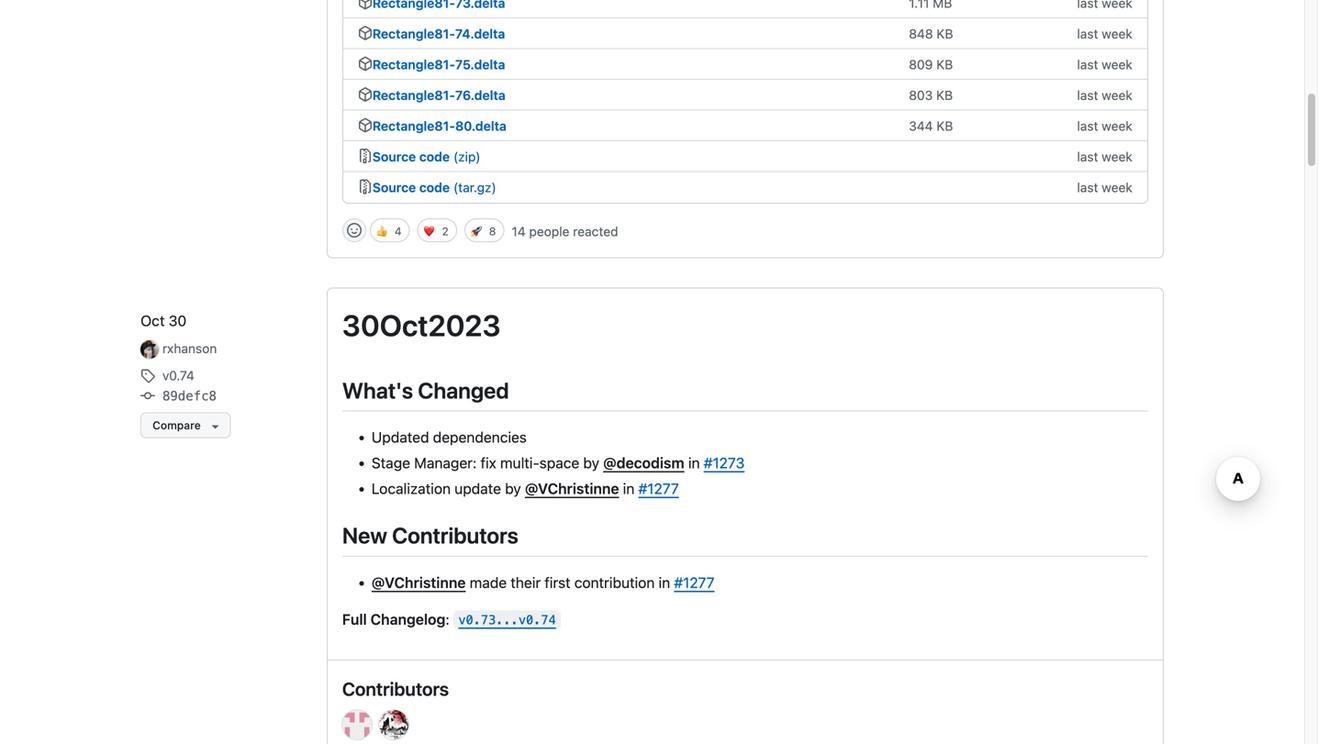 Task type: locate. For each thing, give the bounding box(es) containing it.
rectangle81-74.delta
[[373, 26, 505, 41]]

rectangle81-74.delta link
[[373, 26, 517, 42]]

in down the '@decodism' link
[[623, 480, 635, 498]]

0 vertical spatial source
[[373, 149, 416, 164]]

v0.74 link
[[141, 367, 194, 386]]

fix
[[481, 455, 497, 472]]

14
[[512, 224, 526, 239]]

code up "source code (tar.gz)"
[[419, 149, 450, 164]]

6 last from the top
[[1078, 180, 1099, 195]]

kb right '344'
[[937, 118, 954, 134]]

full changelog : v0.73...v0.74
[[342, 611, 556, 628]]

source for source code (zip)
[[373, 149, 416, 164]]

rectangle81- up "source code (zip)"
[[373, 118, 455, 134]]

kb for 848 kb
[[937, 26, 954, 41]]

4 last week from the top
[[1078, 118, 1133, 134]]

@vchristinne image
[[379, 711, 408, 740]]

code for (zip)
[[419, 149, 450, 164]]

30oct2023 link
[[342, 308, 501, 343]]

@vchristinne link up changelog
[[372, 574, 466, 592]]

1 week from the top
[[1102, 26, 1133, 41]]

localization
[[372, 480, 451, 498]]

0 vertical spatial by
[[583, 455, 600, 472]]

rectangle81- for 80.delta
[[373, 118, 455, 134]]

1 code from the top
[[419, 149, 450, 164]]

in right contribution
[[659, 574, 670, 592]]

source down package image
[[373, 149, 416, 164]]

kb for 344 kb
[[937, 118, 954, 134]]

0 vertical spatial contributors
[[392, 523, 519, 549]]

multi-
[[500, 455, 540, 472]]

4 package image from the top
[[358, 87, 373, 102]]

add or remove reactions image
[[347, 223, 362, 238]]

1 vertical spatial #1277 link
[[674, 574, 715, 592]]

#1277 link
[[639, 480, 679, 498], [674, 574, 715, 592]]

triangle down image
[[208, 419, 223, 434]]

package image
[[358, 0, 373, 10], [358, 26, 373, 40], [358, 56, 373, 71], [358, 87, 373, 102]]

last
[[1078, 26, 1099, 41], [1078, 57, 1099, 72], [1078, 88, 1099, 103], [1078, 118, 1099, 134], [1078, 149, 1099, 164], [1078, 180, 1099, 195]]

week for 344 kb
[[1102, 118, 1133, 134]]

4 week from the top
[[1102, 118, 1133, 134]]

1 last week from the top
[[1078, 26, 1133, 41]]

2 file zip image from the top
[[358, 179, 373, 194]]

compare
[[153, 419, 201, 432]]

what's changed
[[342, 378, 509, 403]]

file zip image down package image
[[358, 149, 373, 163]]

3 last from the top
[[1078, 88, 1099, 103]]

2 package image from the top
[[358, 26, 373, 40]]

rectangle81-75.delta link
[[373, 56, 517, 72]]

#1277
[[639, 480, 679, 498], [674, 574, 715, 592]]

3 week from the top
[[1102, 88, 1133, 103]]

1 vertical spatial code
[[419, 180, 450, 195]]

1 horizontal spatial by
[[583, 455, 600, 472]]

kb right 848
[[937, 26, 954, 41]]

v0.74
[[162, 368, 194, 384]]

in left #1273
[[689, 455, 700, 472]]

in
[[689, 455, 700, 472], [623, 480, 635, 498], [659, 574, 670, 592]]

changelog
[[371, 611, 446, 628]]

0 horizontal spatial in
[[623, 480, 635, 498]]

2 kb from the top
[[937, 57, 953, 72]]

❤️ 2
[[424, 224, 449, 239]]

1 rectangle81- from the top
[[373, 26, 455, 41]]

contributors
[[392, 523, 519, 549], [342, 678, 449, 700]]

1 file zip image from the top
[[358, 149, 373, 163]]

2
[[442, 225, 449, 238]]

2 code from the top
[[419, 180, 450, 195]]

source code (tar.gz)
[[373, 180, 497, 195]]

#1277 right contribution
[[674, 574, 715, 592]]

2 last from the top
[[1078, 57, 1099, 72]]

1 vertical spatial @vchristinne
[[372, 574, 466, 592]]

file zip image
[[358, 149, 373, 163], [358, 179, 373, 194]]

rectangle81-80.delta link
[[373, 118, 518, 134]]

3 rectangle81- from the top
[[373, 88, 455, 103]]

@vchristinne down space
[[525, 480, 619, 498]]

1 horizontal spatial @vchristinne link
[[525, 480, 619, 498]]

75.delta
[[455, 57, 505, 72]]

2 last week from the top
[[1078, 57, 1133, 72]]

0 horizontal spatial @vchristinne
[[372, 574, 466, 592]]

@vchristinne up changelog
[[372, 574, 466, 592]]

changed
[[418, 378, 509, 403]]

30
[[169, 312, 187, 330]]

14 people reacted
[[512, 224, 619, 239]]

oct 30
[[141, 312, 187, 330]]

kb right 809
[[937, 57, 953, 72]]

by
[[583, 455, 600, 472], [505, 480, 521, 498]]

2 rectangle81- from the top
[[373, 57, 455, 72]]

2 horizontal spatial in
[[689, 455, 700, 472]]

source up 4
[[373, 180, 416, 195]]

code
[[419, 149, 450, 164], [419, 180, 450, 195]]

week
[[1102, 26, 1133, 41], [1102, 57, 1133, 72], [1102, 88, 1133, 103], [1102, 118, 1133, 134], [1102, 149, 1133, 164], [1102, 180, 1133, 195]]

1 vertical spatial by
[[505, 480, 521, 498]]

rectangle81-76.delta link
[[373, 87, 517, 103]]

source
[[373, 149, 416, 164], [373, 180, 416, 195]]

5 last week from the top
[[1078, 149, 1133, 164]]

8
[[489, 225, 496, 238]]

1 vertical spatial @vchristinne link
[[372, 574, 466, 592]]

rectangle81- down rectangle81-75.delta
[[373, 88, 455, 103]]

full
[[342, 611, 367, 628]]

space
[[540, 455, 580, 472]]

#1277 down '@decodism'
[[639, 480, 679, 498]]

4 last from the top
[[1078, 118, 1099, 134]]

code down "source code (zip)"
[[419, 180, 450, 195]]

rectangle81- for 74.delta
[[373, 26, 455, 41]]

#1277 link down '@decodism'
[[639, 480, 679, 498]]

@vchristinne
[[525, 480, 619, 498], [372, 574, 466, 592]]

#1277 link right contribution
[[674, 574, 715, 592]]

0 vertical spatial @vchristinne
[[525, 480, 619, 498]]

@vchristinne link down space
[[525, 480, 619, 498]]

rxhanson
[[162, 341, 217, 356]]

@vchristinne made their first contribution in #1277
[[372, 574, 715, 592]]

by down multi-
[[505, 480, 521, 498]]

compare button
[[141, 413, 231, 439]]

1 vertical spatial source
[[373, 180, 416, 195]]

last for 848 kb
[[1078, 26, 1099, 41]]

tag image
[[141, 369, 155, 384]]

0 vertical spatial #1277
[[639, 480, 679, 498]]

last week for 344 kb
[[1078, 118, 1133, 134]]

4 kb from the top
[[937, 118, 954, 134]]

rectangle81- up rectangle81-75.delta
[[373, 26, 455, 41]]

@decodism image
[[342, 711, 372, 740]]

0 vertical spatial code
[[419, 149, 450, 164]]

add or remove reactions element
[[342, 218, 366, 242]]

last week
[[1078, 26, 1133, 41], [1078, 57, 1133, 72], [1078, 88, 1133, 103], [1078, 118, 1133, 134], [1078, 149, 1133, 164], [1078, 180, 1133, 195]]

0 vertical spatial in
[[689, 455, 700, 472]]

package image
[[358, 118, 373, 133]]

contributors down update
[[392, 523, 519, 549]]

last for 344 kb
[[1078, 118, 1099, 134]]

week for 848 kb
[[1102, 26, 1133, 41]]

0 vertical spatial #1277 link
[[639, 480, 679, 498]]

week for 809 kb
[[1102, 57, 1133, 72]]

809 kb
[[909, 57, 953, 72]]

1 vertical spatial file zip image
[[358, 179, 373, 194]]

package image for rectangle81-76.delta
[[358, 87, 373, 102]]

kb right 803
[[937, 88, 953, 103]]

contribution
[[575, 574, 655, 592]]

rectangle81- down rectangle81-74.delta
[[373, 57, 455, 72]]

2 week from the top
[[1102, 57, 1133, 72]]

848
[[909, 26, 934, 41]]

#1277 inside updated dependencies stage manager: fix multi-space by @decodism in #1273 localization update by @vchristinne in #1277
[[639, 480, 679, 498]]

👍
[[376, 224, 387, 239]]

:
[[446, 611, 450, 628]]

1 source from the top
[[373, 149, 416, 164]]

2 vertical spatial in
[[659, 574, 670, 592]]

1 last from the top
[[1078, 26, 1099, 41]]

rectangle81-
[[373, 26, 455, 41], [373, 57, 455, 72], [373, 88, 455, 103], [373, 118, 455, 134]]

week for 803 kb
[[1102, 88, 1133, 103]]

0 vertical spatial file zip image
[[358, 149, 373, 163]]

updated
[[372, 429, 429, 446]]

rectangle81- for 75.delta
[[373, 57, 455, 72]]

1 kb from the top
[[937, 26, 954, 41]]

contributors up @vchristinne image
[[342, 678, 449, 700]]

@rxhanson image
[[141, 341, 159, 359]]

30oct2023
[[342, 308, 501, 343]]

@vchristinne link
[[525, 480, 619, 498], [372, 574, 466, 592]]

kb
[[937, 26, 954, 41], [937, 57, 953, 72], [937, 88, 953, 103], [937, 118, 954, 134]]

4 rectangle81- from the top
[[373, 118, 455, 134]]

848 kb
[[909, 26, 954, 41]]

3 package image from the top
[[358, 56, 373, 71]]

last week for 809 kb
[[1078, 57, 1133, 72]]

file zip image for source code (tar.gz)
[[358, 179, 373, 194]]

updated dependencies stage manager: fix multi-space by @decodism in #1273 localization update by @vchristinne in #1277
[[372, 429, 745, 498]]

76.delta
[[455, 88, 506, 103]]

by right space
[[583, 455, 600, 472]]

803
[[909, 88, 933, 103]]

@decodism link
[[603, 455, 685, 472]]

file zip image up add or remove reactions icon
[[358, 179, 373, 194]]

code for (tar.gz)
[[419, 180, 450, 195]]

rectangle81-80.delta
[[373, 118, 507, 134]]

2 source from the top
[[373, 180, 416, 195]]

803 kb
[[909, 88, 953, 103]]

0 horizontal spatial by
[[505, 480, 521, 498]]

3 kb from the top
[[937, 88, 953, 103]]

5 last from the top
[[1078, 149, 1099, 164]]

rxhanson link
[[162, 341, 217, 356]]

1 horizontal spatial @vchristinne
[[525, 480, 619, 498]]

last for 803 kb
[[1078, 88, 1099, 103]]

89defc8
[[162, 389, 217, 404]]

3 last week from the top
[[1078, 88, 1133, 103]]

oct
[[141, 312, 165, 330]]



Task type: describe. For each thing, give the bounding box(es) containing it.
1 vertical spatial #1277
[[674, 574, 715, 592]]

source code (zip)
[[373, 149, 481, 164]]

❤️
[[424, 224, 435, 239]]

4
[[395, 225, 402, 238]]

0 vertical spatial @vchristinne link
[[525, 480, 619, 498]]

🚀
[[471, 224, 482, 239]]

kb for 809 kb
[[937, 57, 953, 72]]

package image for rectangle81-74.delta
[[358, 26, 373, 40]]

0 horizontal spatial @vchristinne link
[[372, 574, 466, 592]]

people
[[529, 224, 570, 239]]

1 horizontal spatial in
[[659, 574, 670, 592]]

@vchristinne inside updated dependencies stage manager: fix multi-space by @decodism in #1273 localization update by @vchristinne in #1277
[[525, 480, 619, 498]]

(tar.gz)
[[454, 180, 497, 195]]

344
[[909, 118, 933, 134]]

dependencies
[[433, 429, 527, 446]]

new
[[342, 523, 387, 549]]

manager:
[[414, 455, 477, 472]]

1 vertical spatial in
[[623, 480, 635, 498]]

kb for 803 kb
[[937, 88, 953, 103]]

what's
[[342, 378, 413, 403]]

#1273
[[704, 455, 745, 472]]

new contributors
[[342, 523, 519, 549]]

809
[[909, 57, 933, 72]]

80.delta
[[455, 118, 507, 134]]

1 package image from the top
[[358, 0, 373, 10]]

first
[[545, 574, 571, 592]]

v0.73...v0.74
[[459, 614, 556, 628]]

@decodism
[[603, 455, 685, 472]]

6 week from the top
[[1102, 180, 1133, 195]]

5 week from the top
[[1102, 149, 1133, 164]]

commit image
[[141, 389, 155, 404]]

last for 809 kb
[[1078, 57, 1099, 72]]

(zip)
[[454, 149, 481, 164]]

update
[[455, 480, 501, 498]]

source for source code (tar.gz)
[[373, 180, 416, 195]]

74.delta
[[455, 26, 505, 41]]

their
[[511, 574, 541, 592]]

made
[[470, 574, 507, 592]]

#1273 link
[[704, 455, 745, 472]]

🚀 8
[[471, 224, 496, 239]]

rectangle81-75.delta
[[373, 57, 505, 72]]

file zip image for source code (zip)
[[358, 149, 373, 163]]

reacted
[[573, 224, 619, 239]]

1 vertical spatial contributors
[[342, 678, 449, 700]]

last week for 803 kb
[[1078, 88, 1133, 103]]

👍 4
[[376, 224, 402, 239]]

v0.73...v0.74 link
[[454, 611, 561, 630]]

344 kb
[[909, 118, 954, 134]]

89defc8 link
[[141, 389, 217, 404]]

last week for 848 kb
[[1078, 26, 1133, 41]]

stage
[[372, 455, 410, 472]]

package image for rectangle81-75.delta
[[358, 56, 373, 71]]

rectangle81- for 76.delta
[[373, 88, 455, 103]]

6 last week from the top
[[1078, 180, 1133, 195]]

rectangle81-76.delta
[[373, 88, 506, 103]]



Task type: vqa. For each thing, say whether or not it's contained in the screenshot.
AugustinMauroy Link
no



